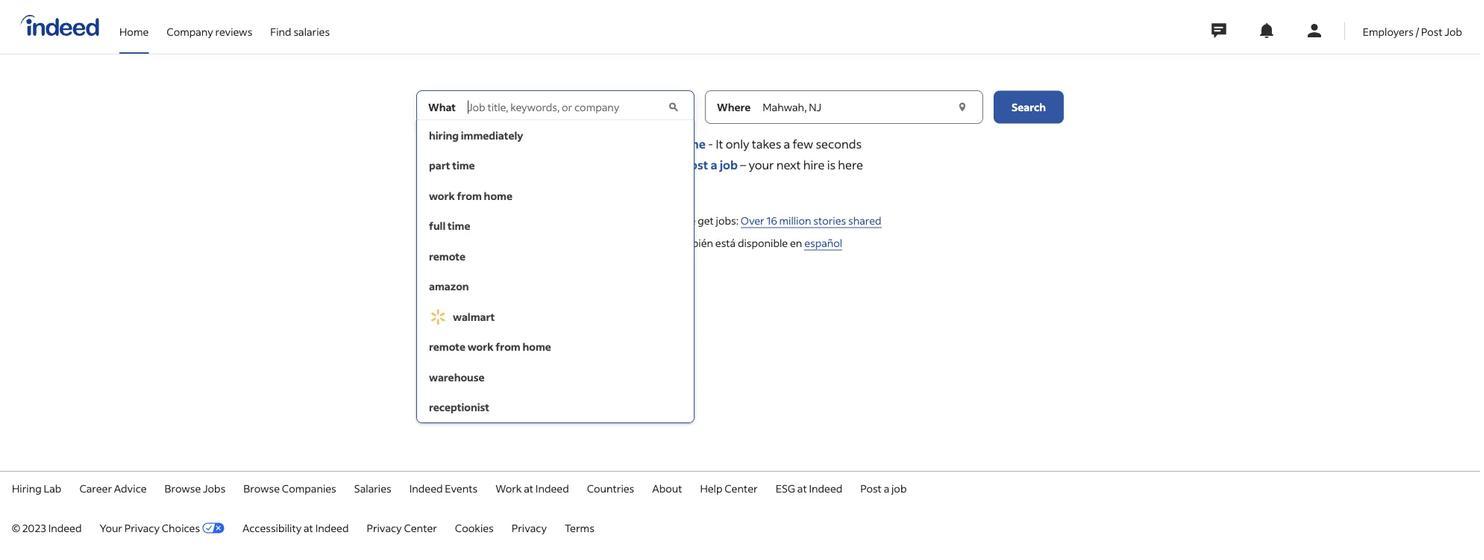 Task type: vqa. For each thing, say whether or not it's contained in the screenshot.
What field
yes



Task type: locate. For each thing, give the bounding box(es) containing it.
job
[[1445, 25, 1463, 38]]

2 horizontal spatial post
[[1422, 25, 1443, 38]]

2 horizontal spatial at
[[798, 481, 807, 495]]

job
[[720, 157, 738, 172], [892, 481, 907, 495]]

remote for remote work from home
[[429, 340, 466, 353]]

2 clear element from the left
[[955, 100, 970, 115]]

receptionist
[[429, 400, 490, 414]]

post inside 'main content'
[[607, 136, 632, 151]]

1 vertical spatial remote
[[429, 340, 466, 353]]

it
[[716, 136, 724, 151]]

privacy down work at indeed
[[512, 521, 547, 534]]

2 vertical spatial a
[[884, 481, 890, 495]]

at right work
[[524, 481, 534, 495]]

work down "part"
[[429, 189, 455, 202]]

home
[[484, 189, 513, 202], [523, 340, 551, 353]]

post for post a job
[[861, 481, 882, 495]]

post for post your resume - it only takes a few seconds
[[607, 136, 632, 151]]

at right "accessibility" on the bottom left
[[304, 521, 313, 534]]

time for full time
[[448, 219, 470, 232]]

1 remote from the top
[[429, 249, 466, 263]]

section
[[0, 206, 1481, 257]]

from
[[457, 189, 482, 202], [496, 340, 521, 353]]

1 vertical spatial time
[[448, 219, 470, 232]]

1 horizontal spatial clear element
[[955, 100, 970, 115]]

1 vertical spatial a
[[711, 157, 718, 172]]

choices
[[162, 521, 200, 534]]

0 vertical spatial center
[[725, 481, 758, 495]]

job inside 'main content'
[[720, 157, 738, 172]]

resume
[[663, 136, 706, 151]]

0 horizontal spatial clear element
[[666, 100, 682, 115]]

1 horizontal spatial job
[[892, 481, 907, 495]]

your
[[100, 521, 122, 534]]

browse companies
[[244, 481, 336, 495]]

post right esg at indeed "link"
[[861, 481, 882, 495]]

browse
[[165, 481, 201, 495], [244, 481, 280, 495]]

0 vertical spatial a
[[784, 136, 791, 151]]

privacy for privacy center
[[367, 521, 402, 534]]

privacy center link
[[367, 521, 437, 534]]

your down takes on the right top of page
[[749, 157, 774, 172]]

employers: post a job link
[[617, 157, 738, 172]]

indeed
[[599, 214, 632, 227], [638, 236, 671, 250], [409, 481, 443, 495], [536, 481, 569, 495], [809, 481, 843, 495], [48, 521, 82, 534], [315, 521, 349, 534]]

clear image
[[666, 100, 682, 115], [955, 100, 970, 115]]

0 horizontal spatial center
[[404, 521, 437, 534]]

post
[[1422, 25, 1443, 38], [607, 136, 632, 151], [861, 481, 882, 495]]

takes
[[752, 136, 782, 151]]

remote for remote
[[429, 249, 466, 263]]

0 horizontal spatial post
[[607, 136, 632, 151]]

at for esg
[[798, 481, 807, 495]]

part
[[429, 159, 450, 172]]

0 vertical spatial remote
[[429, 249, 466, 263]]

main content
[[0, 90, 1481, 423]]

remote up 'amazon'
[[429, 249, 466, 263]]

career advice
[[79, 481, 147, 495]]

browse for browse companies
[[244, 481, 280, 495]]

0 vertical spatial job
[[720, 157, 738, 172]]

browse for browse jobs
[[165, 481, 201, 495]]

1 vertical spatial post
[[607, 136, 632, 151]]

hiring lab link
[[12, 481, 61, 495]]

disponible
[[738, 236, 788, 250]]

work at indeed link
[[496, 481, 569, 495]]

company reviews
[[167, 25, 253, 38]]

home
[[119, 25, 149, 38]]

0 horizontal spatial privacy
[[124, 521, 160, 534]]

your
[[634, 136, 661, 151], [749, 157, 774, 172]]

está
[[716, 236, 736, 250]]

0 vertical spatial your
[[634, 136, 661, 151]]

few
[[793, 136, 814, 151]]

advice
[[114, 481, 147, 495]]

indeed down companies at the left bottom
[[315, 521, 349, 534]]

indeed events
[[409, 481, 478, 495]]

salaries
[[354, 481, 392, 495]]

work from home
[[429, 189, 513, 202]]

employers / post job
[[1363, 25, 1463, 38]]

clear element up resume
[[666, 100, 682, 115]]

employers: post a job
[[617, 157, 738, 172]]

1 horizontal spatial your
[[749, 157, 774, 172]]

people
[[663, 214, 696, 227]]

0 vertical spatial work
[[429, 189, 455, 202]]

salaries link
[[354, 481, 392, 495]]

1 horizontal spatial browse
[[244, 481, 280, 495]]

next
[[777, 157, 801, 172]]

center right help
[[725, 481, 758, 495]]

clear image for where
[[955, 100, 970, 115]]

clear element left search
[[955, 100, 970, 115]]

employers
[[1363, 25, 1414, 38]]

search button
[[994, 91, 1064, 124]]

help center
[[700, 481, 758, 495]]

clear element
[[666, 100, 682, 115], [955, 100, 970, 115]]

0 horizontal spatial at
[[304, 521, 313, 534]]

center
[[725, 481, 758, 495], [404, 521, 437, 534]]

0 horizontal spatial clear image
[[666, 100, 682, 115]]

0 horizontal spatial job
[[720, 157, 738, 172]]

work down walmart
[[468, 340, 494, 353]]

clear image for what
[[666, 100, 682, 115]]

1 vertical spatial center
[[404, 521, 437, 534]]

2 browse from the left
[[244, 481, 280, 495]]

seconds
[[816, 136, 862, 151]]

16
[[767, 214, 777, 227]]

work
[[496, 481, 522, 495]]

1 clear element from the left
[[666, 100, 682, 115]]

1 horizontal spatial post
[[861, 481, 882, 495]]

None search field
[[416, 90, 1064, 423]]

0 vertical spatial from
[[457, 189, 482, 202]]

help
[[700, 481, 723, 495]]

1 horizontal spatial center
[[725, 481, 758, 495]]

2 remote from the top
[[429, 340, 466, 353]]

0 horizontal spatial browse
[[165, 481, 201, 495]]

1 horizontal spatial at
[[524, 481, 534, 495]]

terms
[[565, 521, 595, 534]]

find
[[270, 25, 292, 38]]

browse jobs link
[[165, 481, 226, 495]]

1 vertical spatial home
[[523, 340, 551, 353]]

1 browse from the left
[[165, 481, 201, 495]]

3 privacy from the left
[[512, 521, 547, 534]]

over
[[741, 214, 765, 227]]

indeed left helps at the left top
[[599, 214, 632, 227]]

What field
[[465, 91, 665, 124]]

hiring
[[429, 128, 459, 142]]

©
[[12, 521, 20, 534]]

jobs:
[[716, 214, 739, 227]]

español
[[805, 236, 843, 250]]

1 horizontal spatial from
[[496, 340, 521, 353]]

time right "part"
[[452, 159, 475, 172]]

career advice link
[[79, 481, 147, 495]]

2 clear image from the left
[[955, 100, 970, 115]]

0 vertical spatial home
[[484, 189, 513, 202]]

0 vertical spatial time
[[452, 159, 475, 172]]

browse left jobs
[[165, 481, 201, 495]]

2 privacy from the left
[[367, 521, 402, 534]]

company reviews link
[[167, 0, 253, 51]]

time
[[452, 159, 475, 172], [448, 219, 470, 232]]

1 horizontal spatial clear image
[[955, 100, 970, 115]]

1 vertical spatial job
[[892, 481, 907, 495]]

your up employers:
[[634, 136, 661, 151]]

hiring
[[12, 481, 42, 495]]

at
[[524, 481, 534, 495], [798, 481, 807, 495], [304, 521, 313, 534]]

privacy down the salaries
[[367, 521, 402, 534]]

time right full
[[448, 219, 470, 232]]

post up employers:
[[607, 136, 632, 151]]

1 horizontal spatial work
[[468, 340, 494, 353]]

post inside "link"
[[1422, 25, 1443, 38]]

privacy for privacy link
[[512, 521, 547, 534]]

1 horizontal spatial a
[[784, 136, 791, 151]]

indeed helps people get jobs: over 16 million stories shared
[[599, 214, 882, 227]]

indeed down helps at the left top
[[638, 236, 671, 250]]

clear element for where
[[955, 100, 970, 115]]

1 clear image from the left
[[666, 100, 682, 115]]

browse up "accessibility" on the bottom left
[[244, 481, 280, 495]]

cookies link
[[455, 521, 494, 534]]

privacy right your
[[124, 521, 160, 534]]

0 vertical spatial post
[[1422, 25, 1443, 38]]

at right esg
[[798, 481, 807, 495]]

en
[[790, 236, 803, 250]]

1 privacy from the left
[[124, 521, 160, 534]]

center down indeed events link
[[404, 521, 437, 534]]

0 horizontal spatial a
[[711, 157, 718, 172]]

esg at indeed link
[[776, 481, 843, 495]]

over 16 million stories shared link
[[741, 214, 882, 228]]

clear image up resume
[[666, 100, 682, 115]]

work
[[429, 189, 455, 202], [468, 340, 494, 353]]

clear image left search
[[955, 100, 970, 115]]

2 vertical spatial post
[[861, 481, 882, 495]]

post right '/'
[[1422, 25, 1443, 38]]

remote
[[429, 249, 466, 263], [429, 340, 466, 353]]

remote down "walmart company results" image
[[429, 340, 466, 353]]

1 horizontal spatial privacy
[[367, 521, 402, 534]]

2 horizontal spatial privacy
[[512, 521, 547, 534]]



Task type: describe. For each thing, give the bounding box(es) containing it.
million
[[780, 214, 812, 227]]

post your resume link
[[607, 136, 706, 151]]

salaries
[[294, 25, 330, 38]]

0 horizontal spatial home
[[484, 189, 513, 202]]

immediately
[[461, 128, 523, 142]]

0 horizontal spatial from
[[457, 189, 482, 202]]

helps
[[634, 214, 661, 227]]

–
[[738, 157, 749, 172]]

indeed right work
[[536, 481, 569, 495]]

jobs
[[203, 481, 226, 495]]

find salaries
[[270, 25, 330, 38]]

center for help center
[[725, 481, 758, 495]]

hiring immediately
[[429, 128, 523, 142]]

full
[[429, 219, 446, 232]]

2 horizontal spatial a
[[884, 481, 890, 495]]

clear element for what
[[666, 100, 682, 115]]

1 vertical spatial your
[[749, 157, 774, 172]]

events
[[445, 481, 478, 495]]

lab
[[44, 481, 61, 495]]

indeed right 2023
[[48, 521, 82, 534]]

1 vertical spatial from
[[496, 340, 521, 353]]

help center link
[[700, 481, 758, 495]]

cookies
[[455, 521, 494, 534]]

accessibility at indeed link
[[242, 521, 349, 534]]

remote work from home
[[429, 340, 551, 353]]

-
[[708, 136, 714, 151]]

none search field containing what
[[416, 90, 1064, 423]]

employers / post job link
[[1363, 0, 1463, 51]]

home link
[[119, 0, 149, 51]]

0 horizontal spatial your
[[634, 136, 661, 151]]

get
[[698, 214, 714, 227]]

2023
[[22, 521, 46, 534]]

hiring lab
[[12, 481, 61, 495]]

warehouse
[[429, 370, 485, 384]]

is
[[827, 157, 836, 172]]

your privacy choices link
[[100, 521, 225, 534]]

indeed right esg
[[809, 481, 843, 495]]

/
[[1416, 25, 1420, 38]]

main content containing post your resume
[[0, 90, 1481, 423]]

1 horizontal spatial home
[[523, 340, 551, 353]]

about
[[652, 481, 682, 495]]

© 2023 indeed
[[12, 521, 82, 534]]

at for work
[[524, 481, 534, 495]]

countries link
[[587, 481, 635, 495]]

esg
[[776, 481, 796, 495]]

work at indeed
[[496, 481, 569, 495]]

Where field
[[760, 91, 954, 124]]

where
[[717, 100, 751, 114]]

employers:
[[617, 157, 681, 172]]

here
[[838, 157, 864, 172]]

find salaries link
[[270, 0, 330, 51]]

accessibility at indeed
[[242, 521, 349, 534]]

at for accessibility
[[304, 521, 313, 534]]

walmart
[[453, 310, 495, 323]]

time for part time
[[452, 159, 475, 172]]

account image
[[1306, 22, 1324, 40]]

browse companies link
[[244, 481, 336, 495]]

también
[[673, 236, 714, 250]]

notifications unread count 0 image
[[1258, 22, 1276, 40]]

suggestions list box
[[416, 120, 695, 423]]

0 horizontal spatial work
[[429, 189, 455, 202]]

your privacy choices
[[100, 521, 200, 534]]

about link
[[652, 481, 682, 495]]

accessibility
[[242, 521, 302, 534]]

only
[[726, 136, 750, 151]]

career
[[79, 481, 112, 495]]

search
[[1012, 100, 1046, 114]]

1 vertical spatial work
[[468, 340, 494, 353]]

amazon
[[429, 279, 469, 293]]

post
[[683, 157, 708, 172]]

part time
[[429, 159, 475, 172]]

reviews
[[215, 25, 253, 38]]

full time
[[429, 219, 470, 232]]

post a job link
[[861, 481, 907, 495]]

shared
[[849, 214, 882, 227]]

what
[[428, 100, 456, 114]]

terms link
[[565, 521, 595, 534]]

post a job
[[861, 481, 907, 495]]

walmart company results image
[[429, 308, 447, 326]]

messages unread count 0 image
[[1210, 16, 1229, 46]]

stories
[[814, 214, 846, 227]]

esg at indeed
[[776, 481, 843, 495]]

center for privacy center
[[404, 521, 437, 534]]

indeed left events
[[409, 481, 443, 495]]

section containing indeed helps people get jobs:
[[0, 206, 1481, 257]]

company
[[167, 25, 213, 38]]

browse jobs
[[165, 481, 226, 495]]

companies
[[282, 481, 336, 495]]

privacy link
[[512, 521, 547, 534]]

countries
[[587, 481, 635, 495]]

indeed events link
[[409, 481, 478, 495]]

hire
[[804, 157, 825, 172]]

indeed también está disponible en español
[[638, 236, 843, 250]]

your next hire is here
[[749, 157, 864, 172]]

privacy center
[[367, 521, 437, 534]]



